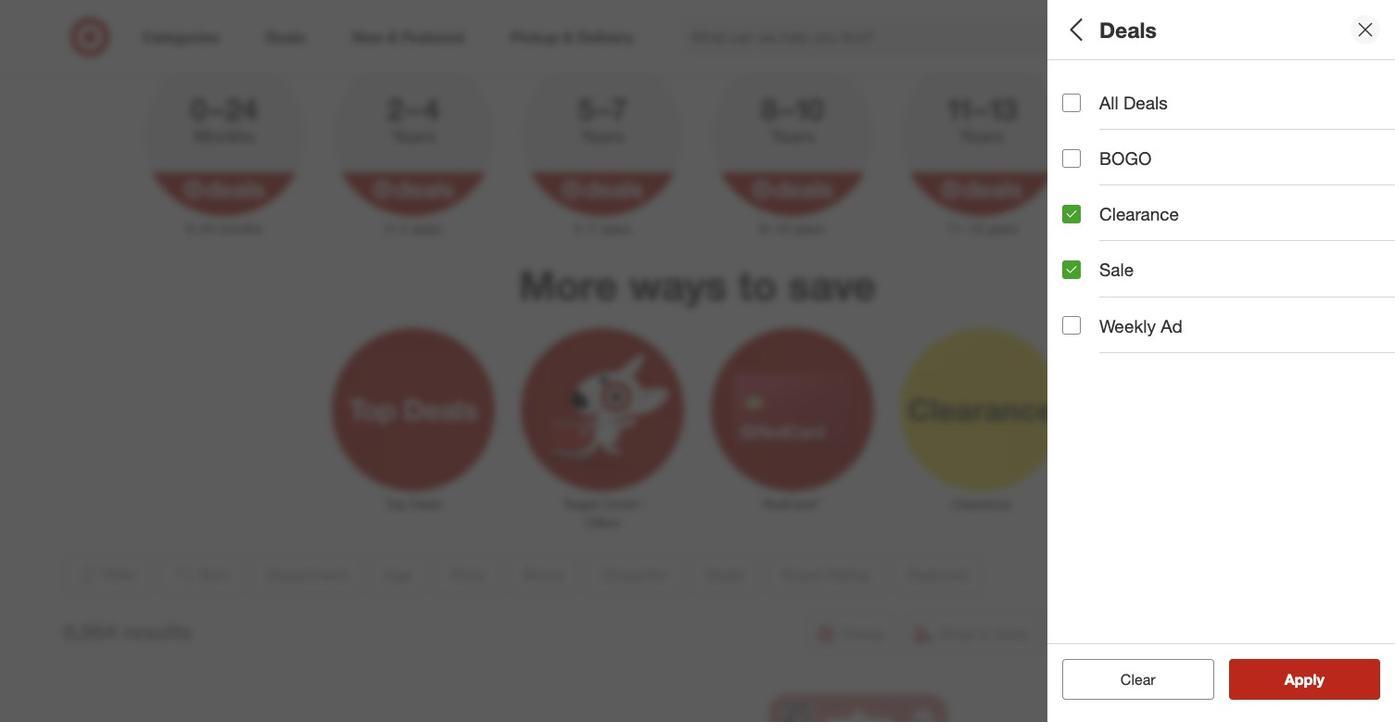 Task type: vqa. For each thing, say whether or not it's contained in the screenshot.
left Sold
no



Task type: locate. For each thing, give the bounding box(es) containing it.
0 horizontal spatial results
[[123, 619, 192, 645]]

sale
[[1100, 259, 1134, 280], [1129, 279, 1154, 294]]

deals up clearance;
[[1063, 255, 1110, 276]]

years right "5–7"
[[600, 221, 632, 237]]

0–24
[[186, 221, 215, 237]]

deals right top
[[410, 496, 442, 512]]

save
[[789, 261, 876, 310]]

circle™
[[602, 496, 643, 512]]

results right the 6,664
[[123, 619, 192, 645]]

all for all filters
[[1063, 16, 1088, 42]]

0 vertical spatial all
[[1063, 16, 1088, 42]]

clear button
[[1063, 659, 1214, 700]]

all deals
[[1100, 92, 1168, 113]]

clear left all
[[1112, 678, 1147, 696]]

top
[[385, 496, 406, 512]]

target circle™ offers
[[563, 496, 643, 530]]

1 vertical spatial all
[[1100, 92, 1119, 113]]

for
[[1148, 639, 1166, 658]]

2–4
[[385, 221, 407, 237]]

months
[[219, 221, 262, 237]]

all
[[1151, 678, 1165, 696]]

5–7
[[575, 221, 597, 237]]

14+ years
[[1143, 221, 1200, 237]]

deals inside 'link'
[[410, 496, 442, 512]]

sale inside the deals dialog
[[1100, 259, 1134, 280]]

all right all deals checkbox
[[1100, 92, 1119, 113]]

years right 2–4
[[411, 221, 442, 237]]

clearance;
[[1063, 279, 1125, 294]]

11–13 years
[[946, 221, 1018, 237]]

offers
[[585, 515, 621, 530]]

deals
[[1194, 639, 1230, 658]]

all inside dialog
[[1063, 16, 1088, 42]]

0 vertical spatial clearance
[[1100, 203, 1180, 225]]

2 years from the left
[[600, 221, 632, 237]]

sale up weekly ad
[[1129, 279, 1154, 294]]

results right see
[[1296, 678, 1344, 696]]

6,664
[[64, 619, 117, 645]]

6664 results for toy deals
[[1063, 639, 1230, 658]]

clear inside button
[[1112, 678, 1147, 696]]

years inside "link"
[[987, 221, 1018, 237]]

years right 8–10
[[794, 221, 825, 237]]

all
[[1063, 16, 1088, 42], [1100, 92, 1119, 113]]

0 horizontal spatial all
[[1063, 16, 1088, 42]]

clearance inside the deals dialog
[[1100, 203, 1180, 225]]

deals up all deals
[[1100, 16, 1157, 42]]

clear down 6664 results for toy deals
[[1121, 670, 1156, 689]]

brand
[[1063, 131, 1113, 153]]

character button
[[1063, 177, 1396, 242]]

all filters dialog
[[1048, 0, 1396, 722]]

years
[[411, 221, 442, 237], [600, 221, 632, 237], [794, 221, 825, 237], [987, 221, 1018, 237], [1169, 221, 1200, 237]]

results
[[123, 619, 192, 645], [1100, 639, 1144, 658], [1296, 678, 1344, 696]]

2 horizontal spatial results
[[1296, 678, 1344, 696]]

years right 14+
[[1169, 221, 1200, 237]]

all inside the deals dialog
[[1100, 92, 1119, 113]]

years for 8–10 years
[[794, 221, 825, 237]]

5–7 years link
[[508, 50, 698, 239]]

14+ years link
[[1077, 50, 1266, 239]]

bogo
[[1100, 148, 1152, 169]]

deals clearance; sale
[[1063, 255, 1154, 294]]

toy
[[1170, 639, 1190, 658]]

filters
[[1094, 16, 1152, 42]]

sale right 'sale' option
[[1100, 259, 1134, 280]]

see
[[1266, 678, 1292, 696]]

5–7 years
[[575, 221, 632, 237]]

8–10 years
[[760, 221, 825, 237]]

2–4 years link
[[319, 50, 508, 239]]

years right 11–13
[[987, 221, 1018, 237]]

clear inside 'button'
[[1121, 670, 1156, 689]]

All Deals checkbox
[[1063, 93, 1081, 112]]

1 vertical spatial clearance
[[953, 496, 1011, 512]]

redcard™ link
[[698, 325, 887, 514]]

0 horizontal spatial clearance
[[953, 496, 1011, 512]]

sale inside deals clearance; sale
[[1129, 279, 1154, 294]]

1 years from the left
[[411, 221, 442, 237]]

rating
[[1117, 326, 1172, 347]]

3 years from the left
[[794, 221, 825, 237]]

clear for clear all
[[1112, 678, 1147, 696]]

target
[[563, 496, 599, 512]]

clearance
[[1100, 203, 1180, 225], [953, 496, 1011, 512]]

5 years from the left
[[1169, 221, 1200, 237]]

deals inside deals clearance; sale
[[1063, 255, 1110, 276]]

results for 6664
[[1100, 639, 1144, 658]]

top deals
[[385, 496, 442, 512]]

1 horizontal spatial all
[[1100, 92, 1119, 113]]

8–10 years link
[[698, 50, 887, 239]]

Include out of stock checkbox
[[1063, 585, 1081, 603]]

clearance inside 'link'
[[953, 496, 1011, 512]]

clear for clear
[[1121, 670, 1156, 689]]

ways
[[629, 261, 727, 310]]

BOGO checkbox
[[1063, 149, 1081, 168]]

apply button
[[1229, 659, 1381, 700]]

results left for
[[1100, 639, 1144, 658]]

Clearance checkbox
[[1063, 205, 1081, 223]]

deals
[[1100, 16, 1157, 42], [1124, 92, 1168, 113], [1063, 255, 1110, 276], [410, 496, 442, 512]]

1 horizontal spatial results
[[1100, 639, 1144, 658]]

4 years from the left
[[987, 221, 1018, 237]]

1 horizontal spatial clearance
[[1100, 203, 1180, 225]]

clearance link
[[887, 325, 1077, 514]]

results inside button
[[1296, 678, 1344, 696]]

What can we help you find? suggestions appear below search field
[[680, 17, 1102, 57]]

carousel region
[[141, 0, 1254, 25]]

clear
[[1121, 670, 1156, 689], [1112, 678, 1147, 696]]

all left search
[[1063, 16, 1088, 42]]



Task type: describe. For each thing, give the bounding box(es) containing it.
deals up bogo
[[1124, 92, 1168, 113]]

8–10
[[760, 221, 790, 237]]

to
[[739, 261, 777, 310]]

years for 2–4 years
[[411, 221, 442, 237]]

guest
[[1063, 326, 1112, 347]]

character
[[1063, 196, 1146, 218]]

11–13 years link
[[887, 50, 1077, 239]]

ad
[[1161, 315, 1183, 336]]

6664
[[1063, 639, 1096, 658]]

years for 11–13 years
[[987, 221, 1018, 237]]

11–13
[[946, 221, 983, 237]]

search button
[[1089, 17, 1133, 61]]

0–24 months
[[186, 221, 262, 237]]

see results button
[[1229, 667, 1381, 708]]

more ways to save
[[519, 261, 876, 310]]

guest rating button
[[1063, 307, 1396, 372]]

results for see
[[1296, 678, 1344, 696]]

top deals link
[[319, 325, 508, 514]]

Sale checkbox
[[1063, 261, 1081, 279]]

Weekly Ad checkbox
[[1063, 316, 1081, 335]]

more
[[519, 261, 618, 310]]

search
[[1089, 29, 1133, 48]]

deals dialog
[[1048, 0, 1396, 722]]

years for 14+ years
[[1169, 221, 1200, 237]]

years for 5–7 years
[[600, 221, 632, 237]]

see results
[[1266, 678, 1344, 696]]

guest rating
[[1063, 326, 1172, 347]]

redcard™
[[763, 496, 822, 512]]

0–24 months link
[[129, 50, 319, 239]]

results for 6,664
[[123, 619, 192, 645]]

clear all button
[[1063, 667, 1214, 708]]

all filters
[[1063, 16, 1152, 42]]

weekly
[[1100, 315, 1156, 336]]

weekly ad
[[1100, 315, 1183, 336]]

apply
[[1285, 670, 1325, 689]]

6,664 results
[[64, 619, 192, 645]]

14+
[[1143, 221, 1165, 237]]

all for all deals
[[1100, 92, 1119, 113]]

2–4 years
[[385, 221, 442, 237]]

clear all
[[1112, 678, 1165, 696]]

brand button
[[1063, 112, 1396, 177]]



